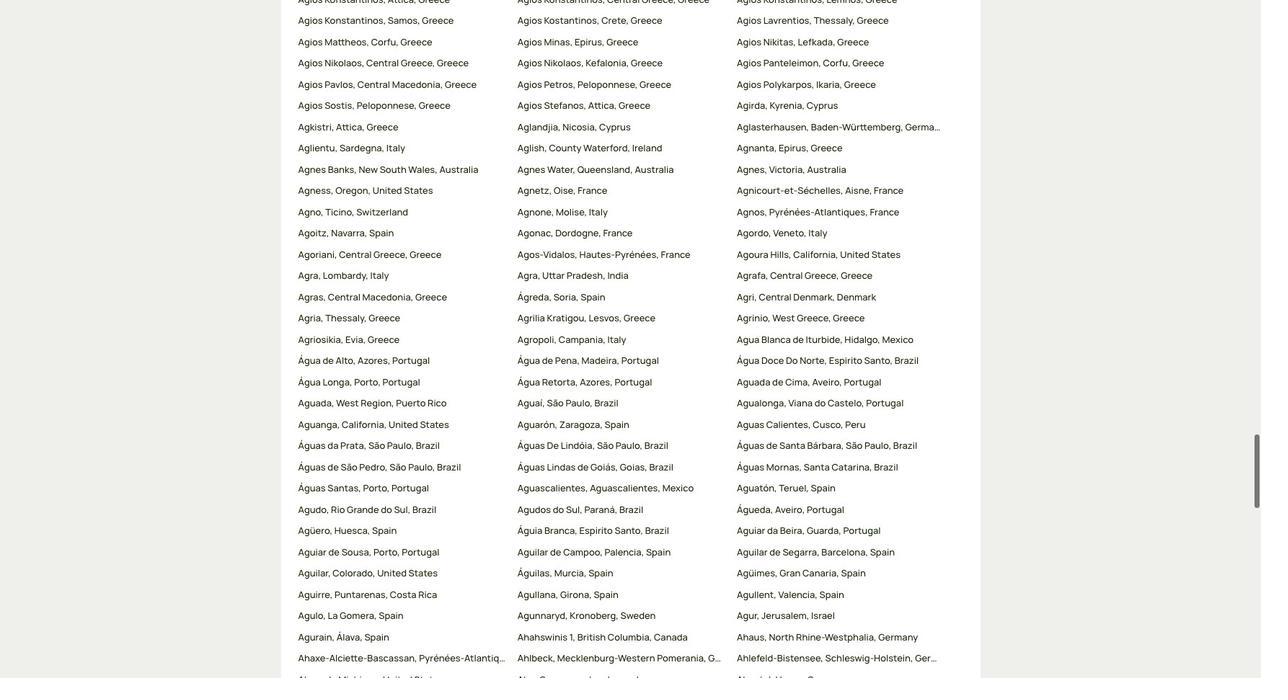 Task type: vqa. For each thing, say whether or not it's contained in the screenshot.
THE PORTUGAL in the Aguiar de Sousa, Porto, Portugal link
yes



Task type: describe. For each thing, give the bounding box(es) containing it.
aguada, west region, puerto rico link
[[298, 397, 506, 411]]

greece down agras, central macedonia, greece
[[369, 312, 401, 325]]

puerto
[[396, 397, 426, 410]]

1 vertical spatial mexico
[[663, 482, 694, 495]]

aguilar de campoo, palencia, spain link
[[518, 546, 726, 560]]

agios polykarpos, ikaria, greece
[[737, 78, 876, 91]]

agios for agios nikolaos, central greece, greece
[[298, 57, 323, 70]]

agios kostantinos, crete, greece
[[518, 14, 663, 27]]

agios lavrentios, thessaly, greece
[[737, 14, 889, 27]]

agnos, pyrénées-atlantiques, france link
[[737, 205, 945, 220]]

hautes-
[[580, 248, 615, 261]]

germany right the württemberg,
[[906, 120, 945, 133]]

united for aguanga, california, united states
[[389, 418, 418, 431]]

agri,
[[737, 291, 757, 304]]

longa,
[[323, 376, 352, 389]]

greece for agios panteleimon, corfu, greece
[[853, 57, 885, 70]]

2 sul, from the left
[[566, 503, 583, 516]]

brazil right goias,
[[650, 461, 674, 474]]

portugal down águas de são pedro, são paulo, brazil link at the left of the page
[[392, 482, 429, 495]]

agios konstantinos, samos, greece link
[[298, 14, 506, 28]]

agness, oregon, united states link
[[298, 184, 506, 198]]

agulo,
[[298, 610, 326, 623]]

agurain, álava, spain link
[[298, 631, 506, 645]]

spain right barcelona,
[[870, 546, 895, 559]]

agoura hills, california, united states link
[[737, 248, 945, 262]]

portugal up castelo,
[[844, 376, 882, 389]]

greece down the agios mattheos, corfu, greece link at the top left of page
[[437, 57, 469, 70]]

paulo, up zaragoza,
[[566, 397, 593, 410]]

spain right 'palencia,'
[[646, 546, 671, 559]]

spain down barcelona,
[[841, 567, 866, 580]]

agra, lombardy, italy
[[298, 269, 389, 282]]

águas for águas de santa bárbara, são paulo, brazil
[[737, 440, 765, 453]]

western
[[618, 652, 655, 665]]

hidalgo,
[[845, 333, 881, 346]]

agkistri, attica, greece link
[[298, 120, 506, 134]]

greece for agrilia kratigou, lesvos, greece
[[624, 312, 656, 325]]

água de alto, azores, portugal
[[298, 354, 430, 367]]

agra, uttar pradesh, india
[[518, 269, 629, 282]]

agudos do sul, paraná, brazil link
[[518, 503, 726, 517]]

barcelona,
[[822, 546, 868, 559]]

united for aguilar, colorado, united states
[[377, 567, 407, 580]]

epirus, inside agios minas, epirus, greece link
[[575, 35, 605, 48]]

paulo, down águas da prata, são paulo, brazil link
[[408, 461, 435, 474]]

kefalonia,
[[586, 57, 629, 70]]

agudo, rio grande do sul, brazil
[[298, 503, 437, 516]]

greece for agrinio, west greece, greece
[[833, 312, 865, 325]]

agras, central macedonia, greece link
[[298, 291, 506, 305]]

de
[[547, 440, 559, 453]]

aguilar, colorado, united states
[[298, 567, 438, 580]]

oise,
[[554, 184, 576, 197]]

brazil down agua blanca de iturbide, hidalgo, mexico link
[[895, 354, 919, 367]]

ahlbeck,
[[518, 652, 556, 665]]

água de alto, azores, portugal link
[[298, 354, 506, 368]]

portugal down the agropoli, campania, italy "link"
[[622, 354, 659, 367]]

aguilar de campoo, palencia, spain
[[518, 546, 671, 559]]

agüero,
[[298, 525, 333, 538]]

2 aguascalientes, from the left
[[590, 482, 661, 495]]

portugal down água de pena, madeira, portugal link
[[615, 376, 652, 389]]

0 vertical spatial macedonia,
[[392, 78, 443, 91]]

agoitz, navarra, spain link
[[298, 227, 506, 241]]

agios for agios stefanos, attica, greece
[[518, 99, 542, 112]]

germany for ahlefeld-bistensee, schleswig-holstein, germany
[[915, 652, 955, 665]]

0 vertical spatial espirito
[[829, 354, 863, 367]]

bárbara,
[[808, 440, 844, 453]]

agüimes,
[[737, 567, 778, 580]]

greece, for agrafa, central greece, greece
[[805, 269, 839, 282]]

lesvos,
[[589, 312, 622, 325]]

agüimes, gran canaria, spain
[[737, 567, 866, 580]]

germany for ahlbeck, mecklenburg-western pomerania, germany
[[708, 652, 748, 665]]

agonac, dordogne, france
[[518, 227, 633, 240]]

corfu, for mattheos,
[[371, 35, 399, 48]]

spain for aguarón, zaragoza, spain
[[605, 418, 630, 431]]

agnes for agnes banks, new south wales, australia
[[298, 163, 326, 176]]

agunnaryd, kronoberg, sweden link
[[518, 610, 726, 624]]

pedro,
[[359, 461, 388, 474]]

agios sostis, peloponnese, greece
[[298, 99, 451, 112]]

portugal up guarda,
[[807, 503, 845, 516]]

de left goiás,
[[578, 461, 589, 474]]

agios for agios petros, peloponnese, greece
[[518, 78, 542, 91]]

1 vertical spatial espirito
[[580, 525, 613, 538]]

panteleimon,
[[764, 57, 821, 70]]

france right 'aisne,'
[[874, 184, 904, 197]]

bascassan,
[[367, 652, 417, 665]]

de for água de alto, azores, portugal
[[323, 354, 334, 367]]

north
[[769, 631, 794, 644]]

greece for agios lavrentios, thessaly, greece
[[857, 14, 889, 27]]

teruel,
[[779, 482, 809, 495]]

agnes for agnes water, queensland, australia
[[518, 163, 546, 176]]

italy for agropoli, campania, italy
[[608, 333, 626, 346]]

brazil down água retorta, azores, portugal link
[[595, 397, 619, 410]]

agios for agios pavlos, central macedonia, greece
[[298, 78, 323, 91]]

branca,
[[545, 525, 578, 538]]

águas da prata, são paulo, brazil
[[298, 440, 440, 453]]

spain for agurain, álava, spain
[[365, 631, 389, 644]]

ahlefeld-bistensee, schleswig-holstein, germany link
[[737, 652, 955, 666]]

agios for agios kostantinos, crete, greece
[[518, 14, 542, 27]]

spain down aguirre, puntarenas, costa rica link
[[379, 610, 404, 623]]

central up agios pavlos, central macedonia, greece
[[366, 57, 399, 70]]

1 vertical spatial santo,
[[615, 525, 643, 538]]

1 sul, from the left
[[394, 503, 411, 516]]

greece down agios sostis, peloponnese, greece
[[367, 120, 399, 133]]

paulo, up goias,
[[616, 440, 643, 453]]

agualonga,
[[737, 397, 787, 410]]

brazil down agudos do sul, paraná, brazil link
[[645, 525, 669, 538]]

france down ahahswinis
[[520, 652, 550, 665]]

oregon,
[[336, 184, 371, 197]]

united for agness, oregon, united states
[[373, 184, 402, 197]]

de for aguiar de sousa, porto, portugal
[[329, 546, 340, 559]]

agios stefanos, attica, greece link
[[518, 99, 726, 113]]

aguada,
[[298, 397, 334, 410]]

ahahswinis 1, british columbia, canada link
[[518, 631, 726, 645]]

greece for agios nikitas, lefkada, greece
[[838, 35, 869, 48]]

lindas
[[547, 461, 576, 474]]

águia
[[518, 525, 543, 538]]

agulo, la gomera, spain link
[[298, 610, 506, 624]]

agunnaryd,
[[518, 610, 568, 623]]

águas for águas santas, porto, portugal
[[298, 482, 326, 495]]

peloponnese, for petros,
[[578, 78, 638, 91]]

santa for catarina,
[[804, 461, 830, 474]]

aguilar for aguilar de segarra, barcelona, spain
[[737, 546, 768, 559]]

2 australia from the left
[[635, 163, 674, 176]]

agualonga, viana do castelo, portugal link
[[737, 397, 945, 411]]

zaragoza,
[[560, 418, 603, 431]]

portugal right castelo,
[[866, 397, 904, 410]]

0 vertical spatial attica,
[[588, 99, 617, 112]]

cookie consent banner dialog
[[17, 610, 1244, 661]]

grande
[[347, 503, 379, 516]]

águas for águas de lindóia, são paulo, brazil
[[518, 440, 545, 453]]

france down agnone, molise, italy link
[[603, 227, 633, 240]]

aguiar for aguiar de sousa, porto, portugal
[[298, 546, 327, 559]]

denmark
[[837, 291, 876, 304]]

agrafa,
[[737, 269, 769, 282]]

france down 'aisne,'
[[870, 205, 900, 218]]

são down prata, on the bottom of page
[[341, 461, 358, 474]]

séchelles,
[[798, 184, 844, 197]]

agios for agios mattheos, corfu, greece
[[298, 35, 323, 48]]

águas for águas da prata, são paulo, brazil
[[298, 440, 326, 453]]

águas santas, porto, portugal
[[298, 482, 429, 495]]

cyprus for aglandjia, nicosia, cyprus
[[599, 120, 631, 133]]

west for aguada,
[[336, 397, 359, 410]]

brazil down aguanga, california, united states link
[[416, 440, 440, 453]]

greece, down the agios mattheos, corfu, greece link at the top left of page
[[401, 57, 435, 70]]

agualonga, viana do castelo, portugal
[[737, 397, 904, 410]]

agudos do sul, paraná, brazil
[[518, 503, 644, 516]]

new
[[359, 163, 378, 176]]

greece, for agoriani, central greece, greece
[[374, 248, 408, 261]]

banks,
[[328, 163, 357, 176]]

aisne,
[[845, 184, 872, 197]]

ahlbeck, mecklenburg-western pomerania, germany
[[518, 652, 748, 665]]

são down águas da prata, são paulo, brazil link
[[390, 461, 406, 474]]

agnes, victoria, australia
[[737, 163, 847, 176]]

agios panteleimon, corfu, greece
[[737, 57, 885, 70]]

águas da prata, são paulo, brazil link
[[298, 440, 506, 454]]

greece down baden-
[[811, 142, 843, 155]]

spain for agullent, valencia, spain
[[820, 588, 845, 601]]

águilas, murcia, spain
[[518, 567, 613, 580]]

nikolaos, for central
[[325, 57, 365, 70]]

aglientu, sardegna, italy link
[[298, 142, 506, 156]]

mattheos,
[[325, 35, 369, 48]]

de for aguada de cima, aveiro, portugal
[[773, 376, 784, 389]]

paulo, down the peru
[[865, 440, 892, 453]]

kyrenia,
[[770, 99, 805, 112]]

italy for agnone, molise, italy
[[589, 205, 608, 218]]

central for agrafa,
[[770, 269, 803, 282]]

agullana, girona, spain link
[[518, 588, 726, 603]]

da for prata,
[[328, 440, 339, 453]]

greece for agios petros, peloponnese, greece
[[640, 78, 672, 91]]

de for aguilar de campoo, palencia, spain
[[550, 546, 562, 559]]

água retorta, azores, portugal link
[[518, 376, 726, 390]]

agos-vidalos, hautes-pyrénées, france
[[518, 248, 691, 261]]

porto, inside aguiar de sousa, porto, portugal link
[[374, 546, 400, 559]]

states for aguanga, california, united states
[[420, 418, 449, 431]]

água de pena, madeira, portugal link
[[518, 354, 726, 368]]

1 vertical spatial attica,
[[336, 120, 365, 133]]

cyprus for agirda, kyrenia, cyprus
[[807, 99, 838, 112]]

portugal up barcelona,
[[843, 525, 881, 538]]

1 vertical spatial aveiro,
[[775, 503, 805, 516]]

madeira,
[[582, 354, 620, 367]]

westphalia,
[[825, 631, 877, 644]]

aguilar for aguilar de campoo, palencia, spain
[[518, 546, 548, 559]]

greece for agios kostantinos, crete, greece
[[631, 14, 663, 27]]

0 vertical spatial aveiro,
[[813, 376, 842, 389]]

águas de são pedro, são paulo, brazil link
[[298, 461, 506, 475]]

agnetz,
[[518, 184, 552, 197]]

são down the peru
[[846, 440, 863, 453]]

france down agnes water, queensland, australia
[[578, 184, 608, 197]]

agios petros, peloponnese, greece link
[[518, 78, 726, 92]]

0 vertical spatial santo,
[[865, 354, 893, 367]]

porto, for santas,
[[363, 482, 390, 495]]

aglish, county waterford, ireland link
[[518, 142, 726, 156]]

peloponnese, for sostis,
[[357, 99, 417, 112]]

greece for agras, central macedonia, greece
[[415, 291, 447, 304]]

são down retorta,
[[547, 397, 564, 410]]

1 australia from the left
[[440, 163, 479, 176]]

agua blanca de iturbide, hidalgo, mexico
[[737, 333, 914, 346]]



Task type: locate. For each thing, give the bounding box(es) containing it.
água inside água de alto, azores, portugal 'link'
[[298, 354, 321, 367]]

agness, oregon, united states
[[298, 184, 433, 197]]

brazil down the aguas calientes, cusco, peru link
[[894, 440, 918, 453]]

santo, down hidalgo,
[[865, 354, 893, 367]]

1 vertical spatial da
[[767, 525, 778, 538]]

1 vertical spatial corfu,
[[823, 57, 851, 70]]

agudo,
[[298, 503, 329, 516]]

0 vertical spatial da
[[328, 440, 339, 453]]

australia up séchelles, on the top right of page
[[807, 163, 847, 176]]

germany down ahaus,
[[708, 652, 748, 665]]

nikolaos, up petros,
[[544, 57, 584, 70]]

portugal down "agüero, huesca, spain" link
[[402, 546, 440, 559]]

1 horizontal spatial corfu,
[[823, 57, 851, 70]]

são up goiás,
[[597, 440, 614, 453]]

united down agordo, veneto, italy link
[[840, 248, 870, 261]]

0 vertical spatial cyprus
[[807, 99, 838, 112]]

aguiar da beira, guarda, portugal
[[737, 525, 881, 538]]

united down aguiar de sousa, porto, portugal link
[[377, 567, 407, 580]]

1 vertical spatial epirus,
[[779, 142, 809, 155]]

2 nikolaos, from the left
[[544, 57, 584, 70]]

0 horizontal spatial azores,
[[358, 354, 391, 367]]

0 vertical spatial pyrénées-
[[769, 205, 815, 218]]

águas inside águas santas, porto, portugal link
[[298, 482, 326, 495]]

spain down aguilar de campoo, palencia, spain on the bottom of the page
[[589, 567, 613, 580]]

santas,
[[328, 482, 361, 495]]

aguas calientes, cusco, peru
[[737, 418, 866, 431]]

0 vertical spatial atlantiques,
[[815, 205, 868, 218]]

água inside água doce do norte, espirito santo, brazil link
[[737, 354, 760, 367]]

1 vertical spatial pyrénées-
[[419, 652, 464, 665]]

italy for agordo, veneto, italy
[[809, 227, 828, 240]]

agios inside agios polykarpos, ikaria, greece link
[[737, 78, 762, 91]]

greece down agra, lombardy, italy link
[[415, 291, 447, 304]]

brazil inside 'link'
[[874, 461, 898, 474]]

greece for agios polykarpos, ikaria, greece
[[844, 78, 876, 91]]

greece down agios panteleimon, corfu, greece link
[[844, 78, 876, 91]]

de inside 'link'
[[323, 354, 334, 367]]

spain down the aguaí, são paulo, brazil link
[[605, 418, 630, 431]]

attica, up aglientu, sardegna, italy
[[336, 120, 365, 133]]

agonac,
[[518, 227, 554, 240]]

united inside aguanga, california, united states link
[[389, 418, 418, 431]]

porto, inside águas santas, porto, portugal link
[[363, 482, 390, 495]]

thessaly, up agios nikitas, lefkada, greece link
[[814, 14, 855, 27]]

greece, down the 'agoitz, navarra, spain' link
[[374, 248, 408, 261]]

água for água de alto, azores, portugal
[[298, 354, 321, 367]]

peru
[[845, 418, 866, 431]]

agoitz,
[[298, 227, 329, 240]]

california, up 'agrafa, central greece, greece' at the right of page
[[794, 248, 839, 261]]

de down agrinio, west greece, greece
[[793, 333, 804, 346]]

agios inside agios panteleimon, corfu, greece link
[[737, 57, 762, 70]]

west up blanca
[[773, 312, 795, 325]]

águas inside águas lindas de goiás, goias, brazil link
[[518, 461, 545, 474]]

porto,
[[354, 376, 381, 389], [363, 482, 390, 495], [374, 546, 400, 559]]

aguas
[[737, 418, 765, 431]]

spain for águilas, murcia, spain
[[589, 567, 613, 580]]

germany for ahaus, north rhine-westphalia, germany
[[879, 631, 918, 644]]

0 horizontal spatial cyprus
[[599, 120, 631, 133]]

agullent,
[[737, 588, 777, 601]]

retorta,
[[542, 376, 578, 389]]

agios for agios panteleimon, corfu, greece
[[737, 57, 762, 70]]

0 horizontal spatial mexico
[[663, 482, 694, 495]]

1 horizontal spatial mexico
[[883, 333, 914, 346]]

1 vertical spatial macedonia,
[[363, 291, 414, 304]]

italy inside "link"
[[608, 333, 626, 346]]

agios inside agios petros, peloponnese, greece link
[[518, 78, 542, 91]]

agios inside agios lavrentios, thessaly, greece link
[[737, 14, 762, 27]]

1 horizontal spatial thessaly,
[[814, 14, 855, 27]]

aguiar up the aguilar,
[[298, 546, 327, 559]]

da for beira,
[[767, 525, 778, 538]]

sostis,
[[325, 99, 355, 112]]

1 horizontal spatial aveiro,
[[813, 376, 842, 389]]

agüero, huesca, spain link
[[298, 525, 506, 539]]

agios for agios sostis, peloponnese, greece
[[298, 99, 323, 112]]

aguada de cima, aveiro, portugal link
[[737, 376, 945, 390]]

de left cima,
[[773, 376, 784, 389]]

agoriani,
[[298, 248, 337, 261]]

aguatón, teruel, spain
[[737, 482, 836, 495]]

central up agios sostis, peloponnese, greece
[[358, 78, 390, 91]]

aguilar, colorado, united states link
[[298, 567, 506, 581]]

aglandjia, nicosia, cyprus
[[518, 120, 631, 133]]

1 vertical spatial west
[[336, 397, 359, 410]]

1 aguascalientes, from the left
[[518, 482, 588, 495]]

spain for agoitz, navarra, spain
[[369, 227, 394, 240]]

spain up kronoberg,
[[594, 588, 619, 601]]

portugal inside 'link'
[[392, 354, 430, 367]]

1 aguilar from the left
[[518, 546, 548, 559]]

2 horizontal spatial australia
[[807, 163, 847, 176]]

agios for agios lavrentios, thessaly, greece
[[737, 14, 762, 27]]

rica
[[418, 588, 437, 601]]

agios for agios konstantinos, samos, greece
[[298, 14, 323, 27]]

1 agnes from the left
[[298, 163, 326, 176]]

greece for agios konstantinos, samos, greece
[[422, 14, 454, 27]]

2 agnes from the left
[[518, 163, 546, 176]]

lefkada,
[[798, 35, 836, 48]]

central down navarra,
[[339, 248, 372, 261]]

0 horizontal spatial australia
[[440, 163, 479, 176]]

porto, for longa,
[[354, 376, 381, 389]]

1 horizontal spatial pyrénées-
[[769, 205, 815, 218]]

água up aguaí,
[[518, 376, 540, 389]]

girona,
[[560, 588, 592, 601]]

0 horizontal spatial agnes
[[298, 163, 326, 176]]

brazil down aguascalientes, aguascalientes, mexico link
[[620, 503, 644, 516]]

agios mattheos, corfu, greece link
[[298, 35, 506, 49]]

west down longa,
[[336, 397, 359, 410]]

france right pyrénées,
[[661, 248, 691, 261]]

blanca
[[762, 333, 791, 346]]

águas inside águas de santa bárbara, são paulo, brazil link
[[737, 440, 765, 453]]

1 vertical spatial porto,
[[363, 482, 390, 495]]

aguiar de sousa, porto, portugal link
[[298, 546, 506, 560]]

west for agrinio,
[[773, 312, 795, 325]]

2 horizontal spatial do
[[815, 397, 826, 410]]

aglandjia, nicosia, cyprus link
[[518, 120, 726, 134]]

águas lindas de goiás, goias, brazil link
[[518, 461, 726, 475]]

0 horizontal spatial atlantiques,
[[464, 652, 518, 665]]

porto, inside água longa, porto, portugal link
[[354, 376, 381, 389]]

italy down agrilia kratigou, lesvos, greece link
[[608, 333, 626, 346]]

1 vertical spatial cyprus
[[599, 120, 631, 133]]

agra, down agos-
[[518, 269, 541, 282]]

2 aguilar from the left
[[737, 546, 768, 559]]

águia branca, espirito santo, brazil link
[[518, 525, 726, 539]]

2 vertical spatial porto,
[[374, 546, 400, 559]]

1 horizontal spatial agnes
[[518, 163, 546, 176]]

águas inside águas de lindóia, são paulo, brazil link
[[518, 440, 545, 453]]

1 vertical spatial peloponnese,
[[357, 99, 417, 112]]

states down agordo, veneto, italy link
[[872, 248, 901, 261]]

1 horizontal spatial aguilar
[[737, 546, 768, 559]]

huesca,
[[334, 525, 370, 538]]

0 horizontal spatial santo,
[[615, 525, 643, 538]]

agoura
[[737, 248, 769, 261]]

spain for ágreda, soria, spain
[[581, 291, 606, 304]]

água inside água de pena, madeira, portugal link
[[518, 354, 540, 367]]

mecklenburg-
[[557, 652, 618, 665]]

agios inside agios pavlos, central macedonia, greece link
[[298, 78, 323, 91]]

1 nikolaos, from the left
[[325, 57, 365, 70]]

do right grande
[[381, 503, 392, 516]]

do up branca,
[[553, 503, 564, 516]]

água for água de pena, madeira, portugal
[[518, 354, 540, 367]]

spain for agüero, huesca, spain
[[372, 525, 397, 538]]

united down "agnes banks, new south wales, australia"
[[373, 184, 402, 197]]

agios inside agios sostis, peloponnese, greece link
[[298, 99, 323, 112]]

paraná,
[[585, 503, 618, 516]]

greece, down agoura hills, california, united states
[[805, 269, 839, 282]]

agnes inside the agnes water, queensland, australia link
[[518, 163, 546, 176]]

cyprus down "agios stefanos, attica, greece" link
[[599, 120, 631, 133]]

spain for aguatón, teruel, spain
[[811, 482, 836, 495]]

peloponnese, inside agios petros, peloponnese, greece link
[[578, 78, 638, 91]]

cyprus up baden-
[[807, 99, 838, 112]]

pyrénées- down et-
[[769, 205, 815, 218]]

agria, thessaly, greece
[[298, 312, 401, 325]]

united down aguada, west region, puerto rico link
[[389, 418, 418, 431]]

0 horizontal spatial aveiro,
[[775, 503, 805, 516]]

spain up bascassan,
[[365, 631, 389, 644]]

do right viana
[[815, 397, 826, 410]]

agios inside agios nikitas, lefkada, greece link
[[737, 35, 762, 48]]

água inside água retorta, azores, portugal link
[[518, 376, 540, 389]]

greece up agios nikitas, lefkada, greece link
[[857, 14, 889, 27]]

0 horizontal spatial california,
[[342, 418, 387, 431]]

azores, inside 'link'
[[358, 354, 391, 367]]

0 horizontal spatial da
[[328, 440, 339, 453]]

cyprus
[[807, 99, 838, 112], [599, 120, 631, 133]]

queensland,
[[578, 163, 633, 176]]

greece for agoriani, central greece, greece
[[410, 248, 442, 261]]

sul, down águas santas, porto, portugal link
[[394, 503, 411, 516]]

greece right crete,
[[631, 14, 663, 27]]

crete,
[[602, 14, 629, 27]]

porto, down água de alto, azores, portugal at left
[[354, 376, 381, 389]]

central for agoriani,
[[339, 248, 372, 261]]

greece for agrafa, central greece, greece
[[841, 269, 873, 282]]

água for água doce do norte, espirito santo, brazil
[[737, 354, 760, 367]]

thessaly,
[[814, 14, 855, 27], [326, 312, 367, 325]]

italy down the agnos, pyrénées-atlantiques, france
[[809, 227, 828, 240]]

united inside aguilar, colorado, united states link
[[377, 567, 407, 580]]

1 vertical spatial aguiar
[[298, 546, 327, 559]]

água for água longa, porto, portugal
[[298, 376, 321, 389]]

1 horizontal spatial australia
[[635, 163, 674, 176]]

agios inside agios nikolaos, kefalonia, greece link
[[518, 57, 542, 70]]

greece down agios nikitas, lefkada, greece link
[[853, 57, 885, 70]]

germany right holstein,
[[915, 652, 955, 665]]

1 horizontal spatial da
[[767, 525, 778, 538]]

agropoli, campania, italy
[[518, 333, 626, 346]]

spain up agrilia kratigou, lesvos, greece
[[581, 291, 606, 304]]

atlantiques,
[[815, 205, 868, 218], [464, 652, 518, 665]]

aguiar da beira, guarda, portugal link
[[737, 525, 945, 539]]

de down branca,
[[550, 546, 562, 559]]

agirda, kyrenia, cyprus
[[737, 99, 838, 112]]

greece down the 'agoitz, navarra, spain' link
[[410, 248, 442, 261]]

central right agri,
[[759, 291, 792, 304]]

águas inside águas de são pedro, são paulo, brazil link
[[298, 461, 326, 474]]

agios inside agios konstantinos, samos, greece link
[[298, 14, 323, 27]]

corfu, up agios nikolaos, central greece, greece
[[371, 35, 399, 48]]

0 horizontal spatial aguascalientes,
[[518, 482, 588, 495]]

greece, for agrinio, west greece, greece
[[797, 312, 831, 325]]

agios for agios nikolaos, kefalonia, greece
[[518, 57, 542, 70]]

agios for agios nikitas, lefkada, greece
[[737, 35, 762, 48]]

central for agri,
[[759, 291, 792, 304]]

rhine-
[[796, 631, 825, 644]]

0 vertical spatial santa
[[780, 440, 806, 453]]

greece right "samos,"
[[422, 14, 454, 27]]

1 horizontal spatial santo,
[[865, 354, 893, 367]]

0 vertical spatial mexico
[[883, 333, 914, 346]]

águas for águas lindas de goiás, goias, brazil
[[518, 461, 545, 474]]

de for águas de santa bárbara, são paulo, brazil
[[767, 440, 778, 453]]

1 agra, from the left
[[298, 269, 321, 282]]

1 horizontal spatial sul,
[[566, 503, 583, 516]]

de
[[793, 333, 804, 346], [323, 354, 334, 367], [542, 354, 553, 367], [773, 376, 784, 389], [767, 440, 778, 453], [328, 461, 339, 474], [578, 461, 589, 474], [329, 546, 340, 559], [550, 546, 562, 559], [770, 546, 781, 559]]

aguiar for aguiar da beira, guarda, portugal
[[737, 525, 766, 538]]

greece down agios pavlos, central macedonia, greece link
[[419, 99, 451, 112]]

3 australia from the left
[[807, 163, 847, 176]]

agra, up agras,
[[298, 269, 321, 282]]

united inside agness, oregon, united states link
[[373, 184, 402, 197]]

california, up águas da prata, são paulo, brazil
[[342, 418, 387, 431]]

aguilar de segarra, barcelona, spain link
[[737, 546, 945, 560]]

sul, up branca,
[[566, 503, 583, 516]]

agra, for agra, lombardy, italy
[[298, 269, 321, 282]]

0 horizontal spatial attica,
[[336, 120, 365, 133]]

2 agra, from the left
[[518, 269, 541, 282]]

ahlbeck, mecklenburg-western pomerania, germany link
[[518, 652, 748, 666]]

aguaí,
[[518, 397, 545, 410]]

greece for agios minas, epirus, greece
[[607, 35, 639, 48]]

ahaus, north rhine-westphalia, germany link
[[737, 631, 945, 645]]

agios inside agios nikolaos, central greece, greece link
[[298, 57, 323, 70]]

espirito down agua blanca de iturbide, hidalgo, mexico link
[[829, 354, 863, 367]]

greece down agios nikolaos, central greece, greece link
[[445, 78, 477, 91]]

brazil right catarina,
[[874, 461, 898, 474]]

1 vertical spatial california,
[[342, 418, 387, 431]]

agios stefanos, attica, greece
[[518, 99, 651, 112]]

greece down agios petros, peloponnese, greece link
[[619, 99, 651, 112]]

de for água de pena, madeira, portugal
[[542, 354, 553, 367]]

agras,
[[298, 291, 326, 304]]

agios inside "agios stefanos, attica, greece" link
[[518, 99, 542, 112]]

águas for águas de são pedro, são paulo, brazil
[[298, 461, 326, 474]]

agnetz, oise, france link
[[518, 184, 726, 198]]

ágreda, soria, spain
[[518, 291, 606, 304]]

aguilar up agüimes, at the right bottom of page
[[737, 546, 768, 559]]

0 vertical spatial porto,
[[354, 376, 381, 389]]

agra, for agra, uttar pradesh, india
[[518, 269, 541, 282]]

0 horizontal spatial west
[[336, 397, 359, 410]]

british
[[578, 631, 606, 644]]

agios for agios polykarpos, ikaria, greece
[[737, 78, 762, 91]]

água for água retorta, azores, portugal
[[518, 376, 540, 389]]

epirus, down agios kostantinos, crete, greece
[[575, 35, 605, 48]]

stefanos,
[[544, 99, 587, 112]]

corfu, for panteleimon,
[[823, 57, 851, 70]]

1 horizontal spatial do
[[553, 503, 564, 516]]

0 horizontal spatial agra,
[[298, 269, 321, 282]]

1 horizontal spatial west
[[773, 312, 795, 325]]

0 vertical spatial epirus,
[[575, 35, 605, 48]]

la
[[328, 610, 338, 623]]

1 vertical spatial atlantiques,
[[464, 652, 518, 665]]

agnos, pyrénées-atlantiques, france
[[737, 205, 900, 218]]

são
[[547, 397, 564, 410], [368, 440, 385, 453], [597, 440, 614, 453], [846, 440, 863, 453], [341, 461, 358, 474], [390, 461, 406, 474]]

0 vertical spatial azores,
[[358, 354, 391, 367]]

italy for agra, lombardy, italy
[[370, 269, 389, 282]]

states up rica
[[409, 567, 438, 580]]

epirus, inside agnanta, epirus, greece link
[[779, 142, 809, 155]]

1 horizontal spatial azores,
[[580, 376, 613, 389]]

portugal
[[392, 354, 430, 367], [622, 354, 659, 367], [383, 376, 420, 389], [615, 376, 652, 389], [844, 376, 882, 389], [866, 397, 904, 410], [392, 482, 429, 495], [807, 503, 845, 516], [843, 525, 881, 538], [402, 546, 440, 559]]

aguilar up the águilas, at the bottom left of the page
[[518, 546, 548, 559]]

greece down agios lavrentios, thessaly, greece link
[[838, 35, 869, 48]]

agnes down aglish,
[[518, 163, 546, 176]]

agios nikolaos, kefalonia, greece link
[[518, 57, 726, 71]]

0 horizontal spatial sul,
[[394, 503, 411, 516]]

1 vertical spatial azores,
[[580, 376, 613, 389]]

brazil down águas da prata, são paulo, brazil link
[[437, 461, 461, 474]]

greece for agios nikolaos, kefalonia, greece
[[631, 57, 663, 70]]

0 vertical spatial thessaly,
[[814, 14, 855, 27]]

0 horizontal spatial epirus,
[[575, 35, 605, 48]]

agirda, kyrenia, cyprus link
[[737, 99, 945, 113]]

azores, down the madeira,
[[580, 376, 613, 389]]

central for agras,
[[328, 291, 361, 304]]

agnes inside agnes banks, new south wales, australia link
[[298, 163, 326, 176]]

italy for aglientu, sardegna, italy
[[386, 142, 405, 155]]

greece inside "link"
[[368, 333, 400, 346]]

agra, lombardy, italy link
[[298, 269, 506, 283]]

1 horizontal spatial cyprus
[[807, 99, 838, 112]]

0 vertical spatial corfu,
[[371, 35, 399, 48]]

spain for agullana, girona, spain
[[594, 588, 619, 601]]

1 horizontal spatial atlantiques,
[[815, 205, 868, 218]]

greece for agios sostis, peloponnese, greece
[[419, 99, 451, 112]]

espirito up aguilar de campoo, palencia, spain on the bottom of the page
[[580, 525, 613, 538]]

agullent, valencia, spain
[[737, 588, 845, 601]]

1 horizontal spatial aguiar
[[737, 525, 766, 538]]

água inside água longa, porto, portugal link
[[298, 376, 321, 389]]

aguarón,
[[518, 418, 558, 431]]

agnanta, epirus, greece link
[[737, 142, 945, 156]]

italy right molise,
[[589, 205, 608, 218]]

nikolaos, down "mattheos,"
[[325, 57, 365, 70]]

kronoberg,
[[570, 610, 619, 623]]

0 horizontal spatial do
[[381, 503, 392, 516]]

ikaria,
[[816, 78, 843, 91]]

states for agness, oregon, united states
[[404, 184, 433, 197]]

soria,
[[554, 291, 579, 304]]

states for aguilar, colorado, united states
[[409, 567, 438, 580]]

peloponnese,
[[578, 78, 638, 91], [357, 99, 417, 112]]

de for águas de são pedro, são paulo, brazil
[[328, 461, 339, 474]]

santa for bárbara,
[[780, 440, 806, 453]]

agios nikitas, lefkada, greece link
[[737, 35, 945, 49]]

agios inside agios minas, epirus, greece link
[[518, 35, 542, 48]]

county
[[549, 142, 582, 155]]

aglasterhausen,
[[737, 120, 809, 133]]

0 vertical spatial west
[[773, 312, 795, 325]]

1 horizontal spatial espirito
[[829, 354, 863, 367]]

0 horizontal spatial aguiar
[[298, 546, 327, 559]]

aguascalientes,
[[518, 482, 588, 495], [590, 482, 661, 495]]

greece for agios mattheos, corfu, greece
[[401, 35, 433, 48]]

portugal down água de alto, azores, portugal 'link'
[[383, 376, 420, 389]]

greece for agios stefanos, attica, greece
[[619, 99, 651, 112]]

ticino,
[[325, 205, 355, 218]]

0 horizontal spatial pyrénées-
[[419, 652, 464, 665]]

kostantinos,
[[544, 14, 600, 27]]

california, inside aguanga, california, united states link
[[342, 418, 387, 431]]

0 horizontal spatial aguilar
[[518, 546, 548, 559]]

1 horizontal spatial california,
[[794, 248, 839, 261]]

agnes
[[298, 163, 326, 176], [518, 163, 546, 176]]

0 vertical spatial aguiar
[[737, 525, 766, 538]]

1 vertical spatial thessaly,
[[326, 312, 367, 325]]

santa inside 'link'
[[804, 461, 830, 474]]

de left sousa,
[[329, 546, 340, 559]]

de left segarra,
[[770, 546, 781, 559]]

0 horizontal spatial nikolaos,
[[325, 57, 365, 70]]

kratigou,
[[547, 312, 587, 325]]

são up águas de são pedro, são paulo, brazil
[[368, 440, 385, 453]]

united inside agoura hills, california, united states link
[[840, 248, 870, 261]]

canada
[[654, 631, 688, 644]]

pyrénées- down agurain, álava, spain link
[[419, 652, 464, 665]]

württemberg,
[[843, 120, 904, 133]]

agios for agios minas, epirus, greece
[[518, 35, 542, 48]]

1 horizontal spatial epirus,
[[779, 142, 809, 155]]

california, inside agoura hills, california, united states link
[[794, 248, 839, 261]]

de for aguilar de segarra, barcelona, spain
[[770, 546, 781, 559]]

0 vertical spatial california,
[[794, 248, 839, 261]]

1 horizontal spatial nikolaos,
[[544, 57, 584, 70]]

spain up aguiar de sousa, porto, portugal
[[372, 525, 397, 538]]

1 horizontal spatial attica,
[[588, 99, 617, 112]]

brazil down águas santas, porto, portugal link
[[412, 503, 437, 516]]

denmark,
[[794, 291, 835, 304]]

águas inside águas mornas, santa catarina, brazil 'link'
[[737, 461, 765, 474]]

azores, up água longa, porto, portugal
[[358, 354, 391, 367]]

dialog
[[0, 0, 1261, 679]]

0 horizontal spatial corfu,
[[371, 35, 399, 48]]

aglish,
[[518, 142, 547, 155]]

paulo, down aguanga, california, united states link
[[387, 440, 414, 453]]

petros,
[[544, 78, 576, 91]]

0 horizontal spatial peloponnese,
[[357, 99, 417, 112]]

agordo,
[[737, 227, 772, 240]]

1 vertical spatial santa
[[804, 461, 830, 474]]

1 horizontal spatial peloponnese,
[[578, 78, 638, 91]]

agnes, victoria, australia link
[[737, 163, 945, 177]]

águas for águas mornas, santa catarina, brazil
[[737, 461, 765, 474]]

1 horizontal spatial agra,
[[518, 269, 541, 282]]

peloponnese, inside agios sostis, peloponnese, greece link
[[357, 99, 417, 112]]

0 vertical spatial peloponnese,
[[578, 78, 638, 91]]

brazil up goias,
[[645, 440, 669, 453]]

águas inside águas da prata, são paulo, brazil link
[[298, 440, 326, 453]]

1 horizontal spatial aguascalientes,
[[590, 482, 661, 495]]

0 horizontal spatial espirito
[[580, 525, 613, 538]]

de left alto,
[[323, 354, 334, 367]]

nikolaos, for kefalonia,
[[544, 57, 584, 70]]

ireland
[[632, 142, 662, 155]]

murcia,
[[554, 567, 587, 580]]

agnone,
[[518, 205, 554, 218]]

spain inside "link"
[[589, 567, 613, 580]]

lavrentios,
[[764, 14, 812, 27]]

água longa, porto, portugal
[[298, 376, 420, 389]]

0 horizontal spatial thessaly,
[[326, 312, 367, 325]]

greece down agri, central denmark, denmark link
[[833, 312, 865, 325]]



